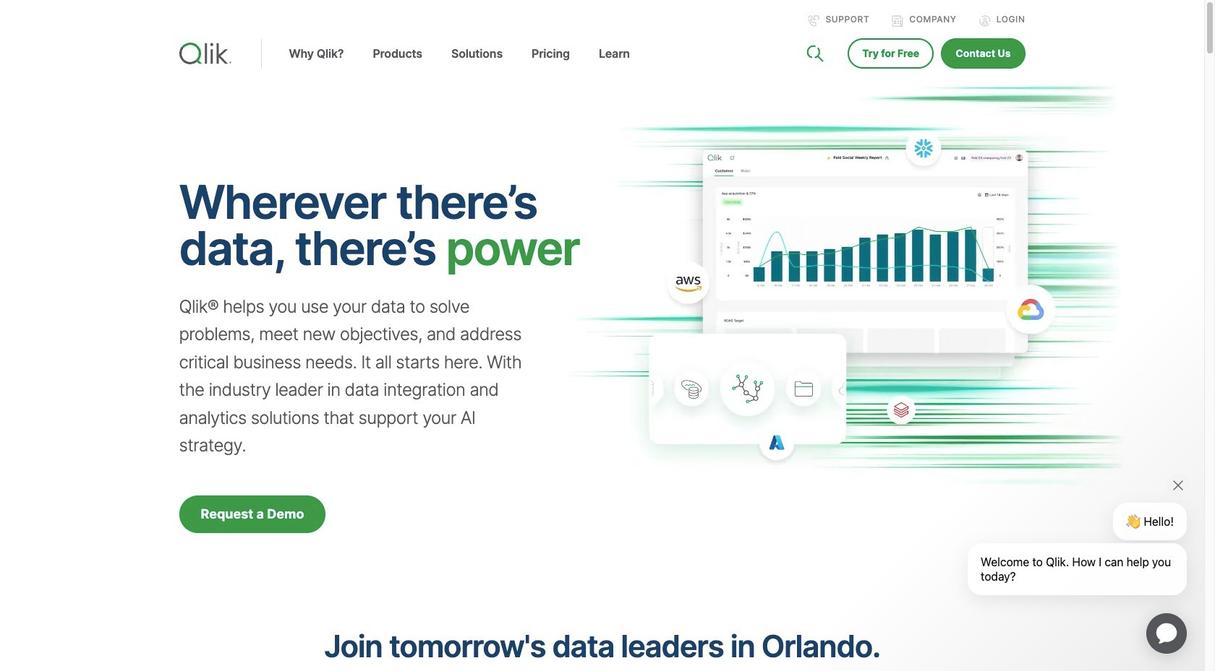 Task type: locate. For each thing, give the bounding box(es) containing it.
support image
[[808, 15, 820, 27]]

application
[[1129, 597, 1204, 672]]

login image
[[979, 15, 991, 27]]

qlik image
[[179, 43, 231, 64]]



Task type: describe. For each thing, give the bounding box(es) containing it.
company image
[[892, 15, 904, 27]]



Task type: vqa. For each thing, say whether or not it's contained in the screenshot.
application
yes



